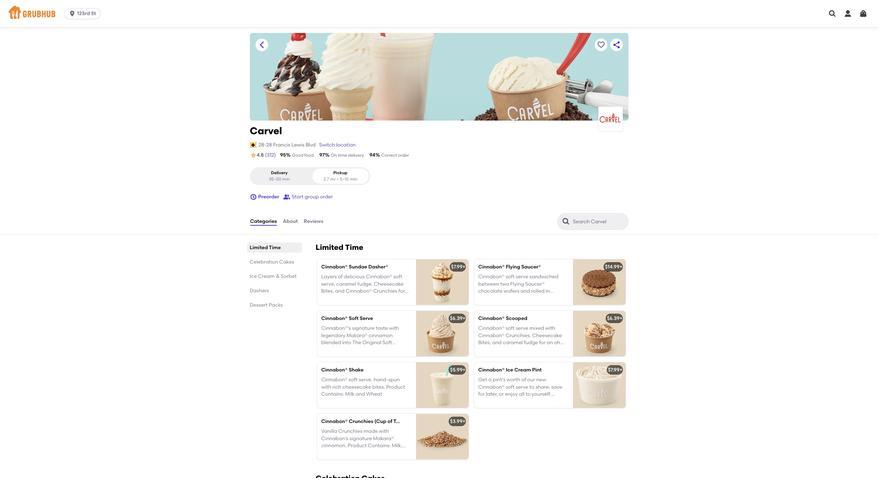 Task type: describe. For each thing, give the bounding box(es) containing it.
into
[[342, 340, 351, 346]]

about button
[[283, 209, 298, 234]]

good food
[[292, 153, 314, 158]]

cinnabon® for cinnabon® scooped
[[478, 315, 505, 321]]

cinnabon® for cinnabon® crunchies (cup of toppings)
[[321, 419, 348, 424]]

cinnabon® soft serve sandwiched between two flying saucer® chocolate wafers and rolled in cinnabon® crunchies.     product contains: milk, wheat, and soy
[[478, 274, 558, 308]]

0 vertical spatial to
[[529, 384, 534, 390]]

contains: inside 'cinnabon® soft serve sandwiched between two flying saucer® chocolate wafers and rolled in cinnabon® crunchies.     product contains: milk, wheat, and soy'
[[478, 302, 501, 308]]

cinnabon® crunchies (cup of toppings) image
[[416, 414, 468, 460]]

main navigation navigation
[[0, 0, 878, 27]]

wheat, inside vanilla crunchies made with cinnabon's signature makara® cinnamon.     product contains: milk, wheat, and soy
[[321, 450, 338, 456]]

get
[[478, 377, 487, 383]]

switch location
[[319, 142, 356, 148]]

worth
[[507, 377, 520, 383]]

cheesecake
[[342, 384, 371, 390]]

celebration cakes
[[250, 259, 294, 265]]

cinnabon® shake
[[321, 367, 364, 373]]

celebration
[[250, 259, 278, 265]]

pint's
[[493, 377, 505, 383]]

combination.
[[500, 347, 532, 353]]

min inside pickup 2.7 mi • 5–15 min
[[350, 177, 357, 181]]

soft for flying
[[506, 274, 515, 280]]

cinnabon's
[[321, 436, 348, 442]]

and up sweet
[[492, 340, 502, 346]]

cinnabon® sundae dasher®
[[321, 264, 388, 270]]

$5.99
[[450, 367, 462, 373]]

sandwiched
[[529, 274, 558, 280]]

save
[[551, 384, 562, 390]]

94
[[369, 152, 375, 158]]

enjoy
[[505, 391, 518, 397]]

28-28 francis lewis blvd
[[259, 142, 316, 148]]

packs
[[269, 302, 283, 308]]

cinnamon.
[[321, 443, 347, 449]]

delivery
[[348, 153, 364, 158]]

ice cream & sorbet
[[250, 273, 297, 279]]

pickup 2.7 mi • 5–15 min
[[323, 170, 357, 181]]

so
[[478, 347, 484, 353]]

order inside button
[[320, 194, 333, 200]]

$3.99
[[450, 419, 462, 424]]

serve for flying
[[516, 274, 528, 280]]

fudge
[[524, 340, 538, 346]]

28
[[266, 142, 272, 148]]

sweet
[[485, 347, 499, 353]]

an
[[547, 340, 553, 346]]

Search Carvel search field
[[572, 218, 626, 225]]

product inside get a pint's worth of our new cinnabon® soft serve to share, save for later, or enjoy all to yourself. product contains: milk and wheat
[[478, 398, 497, 404]]

caret left icon image
[[257, 41, 266, 49]]

product inside cinnabon® soft serve, hand-spun with rich cheesecake bites.    product contains: milk and wheat
[[386, 384, 405, 390]]

cinnabon® soft serve image
[[416, 311, 468, 356]]

contains: inside get a pint's worth of our new cinnabon® soft serve to share, save for later, or enjoy all to yourself. product contains: milk and wheat
[[498, 398, 521, 404]]

cinnabon® flying saucer®
[[478, 264, 541, 270]]

$3.99 +
[[450, 419, 465, 424]]

save this restaurant image
[[597, 41, 605, 49]]

contains: inside cinnabon® soft serve, hand-spun with rich cheesecake bites.    product contains: milk and wheat
[[321, 391, 344, 397]]

start
[[292, 194, 303, 200]]

time
[[338, 153, 347, 158]]

serve inside get a pint's worth of our new cinnabon® soft serve to share, save for later, or enjoy all to yourself. product contains: milk and wheat
[[516, 384, 528, 390]]

wafers
[[504, 288, 519, 294]]

and inside vanilla crunchies made with cinnabon's signature makara® cinnamon.     product contains: milk, wheat, and soy
[[340, 450, 349, 456]]

$7.99 for cinnabon® sundae dasher®
[[451, 264, 462, 270]]

svg image for 123rd st
[[69, 10, 76, 17]]

0 horizontal spatial limited
[[250, 245, 268, 251]]

wheat, inside cinnabon® soft serve mixed with cinnabon® crunchies, cheesecake bites, and caramel fudge for an oh so sweet combination.      product contains: milk, wheat, and soy
[[514, 354, 531, 360]]

group
[[305, 194, 319, 200]]

1 horizontal spatial cream
[[514, 367, 531, 373]]

spun
[[388, 377, 400, 383]]

save this restaurant button
[[595, 39, 607, 51]]

cheesecake
[[532, 333, 562, 338]]

and inside cinnabon® soft serve, hand-spun with rich cheesecake bites.    product contains: milk and wheat
[[356, 391, 365, 397]]

scooped
[[506, 315, 527, 321]]

contains: inside cinnabon® soft serve mixed with cinnabon® crunchies, cheesecake bites, and caramel fudge for an oh so sweet combination.      product contains: milk, wheat, and soy
[[478, 354, 501, 360]]

35–50
[[269, 177, 281, 181]]

cinnabon® soft serve
[[321, 315, 373, 321]]

reviews button
[[303, 209, 324, 234]]

2.7
[[323, 177, 329, 181]]

product inside vanilla crunchies made with cinnabon's signature makara® cinnamon.     product contains: milk, wheat, and soy
[[348, 443, 367, 449]]

+ for serve
[[462, 315, 465, 321]]

$7.99 + for cinnabon® sundae dasher®
[[451, 264, 465, 270]]

1 vertical spatial of
[[387, 419, 392, 424]]

cinnabon® for cinnabon® sundae dasher®
[[321, 264, 348, 270]]

+ for (cup
[[462, 419, 465, 424]]

milk inside get a pint's worth of our new cinnabon® soft serve to share, save for later, or enjoy all to yourself. product contains: milk and wheat
[[522, 398, 532, 404]]

get a pint's worth of our new cinnabon® soft serve to share, save for later, or enjoy all to yourself. product contains: milk and wheat
[[478, 377, 562, 404]]

later,
[[486, 391, 498, 397]]

product inside cinnabon® soft serve mixed with cinnabon® crunchies, cheesecake bites, and caramel fudge for an oh so sweet combination.      product contains: milk, wheat, and soy
[[533, 347, 552, 353]]

milk, inside cinnabon® soft serve mixed with cinnabon® crunchies, cheesecake bites, and caramel fudge for an oh so sweet combination.      product contains: milk, wheat, and soy
[[502, 354, 513, 360]]

$6.39 + for cinnabon® soft serve mixed with cinnabon® crunchies, cheesecake bites, and caramel fudge for an oh so sweet combination.      product contains: milk, wheat, and soy
[[607, 315, 622, 321]]

1 horizontal spatial ice
[[506, 367, 513, 373]]

star icon image
[[250, 152, 257, 159]]

signature inside vanilla crunchies made with cinnabon's signature makara® cinnamon.     product contains: milk, wheat, and soy
[[349, 436, 372, 442]]

oh
[[554, 340, 560, 346]]

123rd st button
[[64, 8, 103, 19]]

serve®.
[[321, 347, 338, 353]]

francis
[[273, 142, 290, 148]]

cinnabon® for cinnabon® soft serve sandwiched between two flying saucer® chocolate wafers and rolled in cinnabon® crunchies.     product contains: milk, wheat, and soy
[[478, 274, 504, 280]]

95
[[280, 152, 286, 158]]

1 horizontal spatial time
[[345, 243, 363, 252]]

with inside cinnabon®'s signature taste with legendary makara® cinnamon blended into the original soft serve®.      product contains: milk and wheat
[[389, 325, 399, 331]]

share,
[[536, 384, 550, 390]]

taste
[[376, 325, 388, 331]]

0 vertical spatial saucer®
[[521, 264, 541, 270]]

bites,
[[478, 340, 491, 346]]

makara® inside vanilla crunchies made with cinnabon's signature makara® cinnamon.     product contains: milk, wheat, and soy
[[373, 436, 394, 442]]

contains: inside vanilla crunchies made with cinnabon's signature makara® cinnamon.     product contains: milk, wheat, and soy
[[368, 443, 391, 449]]

$14.99 +
[[605, 264, 622, 270]]

with inside cinnabon® soft serve mixed with cinnabon® crunchies, cheesecake bites, and caramel fudge for an oh so sweet combination.      product contains: milk, wheat, and soy
[[545, 325, 555, 331]]

pickup
[[333, 170, 347, 175]]

soft for shake
[[349, 377, 358, 383]]

+ for saucer®
[[620, 264, 622, 270]]

1 horizontal spatial limited time
[[316, 243, 363, 252]]

mixed
[[529, 325, 544, 331]]

&
[[276, 273, 280, 279]]

28-
[[259, 142, 266, 148]]

and inside get a pint's worth of our new cinnabon® soft serve to share, save for later, or enjoy all to yourself. product contains: milk and wheat
[[533, 398, 542, 404]]

blended
[[321, 340, 341, 346]]

soy inside vanilla crunchies made with cinnabon's signature makara® cinnamon.     product contains: milk, wheat, and soy
[[350, 450, 359, 456]]

sorbet
[[281, 273, 297, 279]]

for inside get a pint's worth of our new cinnabon® soft serve to share, save for later, or enjoy all to yourself. product contains: milk and wheat
[[478, 391, 485, 397]]



Task type: locate. For each thing, give the bounding box(es) containing it.
1 horizontal spatial order
[[398, 153, 409, 158]]

0 horizontal spatial wheat
[[321, 354, 337, 360]]

contains: down original
[[359, 347, 382, 353]]

5–15
[[340, 177, 349, 181]]

0 vertical spatial makara®
[[347, 333, 367, 338]]

makara® inside cinnabon®'s signature taste with legendary makara® cinnamon blended into the original soft serve®.      product contains: milk and wheat
[[347, 333, 367, 338]]

cream left &
[[258, 273, 275, 279]]

soft down cinnamon
[[383, 340, 392, 346]]

between
[[478, 281, 499, 287]]

makara® up the
[[347, 333, 367, 338]]

1 vertical spatial soft
[[383, 340, 392, 346]]

with down (cup
[[379, 428, 389, 434]]

correct order
[[381, 153, 409, 158]]

time up celebration cakes
[[269, 245, 281, 251]]

of right (cup
[[387, 419, 392, 424]]

milk down cinnamon
[[383, 347, 392, 353]]

0 vertical spatial $7.99
[[451, 264, 462, 270]]

cinnabon®'s signature taste with legendary makara® cinnamon blended into the original soft serve®.      product contains: milk and wheat
[[321, 325, 403, 360]]

cinnabon® for cinnabon® shake
[[321, 367, 348, 373]]

soft up enjoy
[[506, 384, 515, 390]]

wheat, inside 'cinnabon® soft serve sandwiched between two flying saucer® chocolate wafers and rolled in cinnabon® crunchies.     product contains: milk, wheat, and soy'
[[514, 302, 531, 308]]

min down delivery
[[282, 177, 290, 181]]

1 horizontal spatial milk
[[383, 347, 392, 353]]

milk inside cinnabon®'s signature taste with legendary makara® cinnamon blended into the original soft serve®.      product contains: milk and wheat
[[383, 347, 392, 353]]

2 svg image from the left
[[859, 9, 867, 18]]

123rd st
[[77, 11, 96, 16]]

$6.39 + for cinnabon®'s signature taste with legendary makara® cinnamon blended into the original soft serve®.      product contains: milk and wheat
[[450, 315, 465, 321]]

cinnabon® ice cream pint
[[478, 367, 542, 373]]

soy inside 'cinnabon® soft serve sandwiched between two flying saucer® chocolate wafers and rolled in cinnabon® crunchies.     product contains: milk, wheat, and soy'
[[543, 302, 551, 308]]

order right group
[[320, 194, 333, 200]]

dessert
[[250, 302, 268, 308]]

st
[[91, 11, 96, 16]]

product down into
[[339, 347, 358, 353]]

flying up the wafers
[[510, 281, 524, 287]]

limited down reviews button
[[316, 243, 343, 252]]

cinnabon® for cinnabon® soft serve
[[321, 315, 348, 321]]

0 horizontal spatial order
[[320, 194, 333, 200]]

cakes
[[279, 259, 294, 265]]

all
[[519, 391, 524, 397]]

switch
[[319, 142, 335, 148]]

1 vertical spatial $7.99
[[608, 367, 620, 373]]

mi
[[330, 177, 335, 181]]

share icon image
[[612, 41, 621, 49]]

contains: down enjoy
[[498, 398, 521, 404]]

milk down cheesecake
[[345, 391, 354, 397]]

1 vertical spatial milk
[[345, 391, 354, 397]]

product inside 'cinnabon® soft serve sandwiched between two flying saucer® chocolate wafers and rolled in cinnabon® crunchies.     product contains: milk, wheat, and soy'
[[532, 295, 551, 301]]

serve down cinnabon® flying saucer®
[[516, 274, 528, 280]]

1 vertical spatial crunchies
[[338, 428, 362, 434]]

0 horizontal spatial soft
[[349, 315, 359, 321]]

+ for dasher®
[[462, 264, 465, 270]]

0 horizontal spatial time
[[269, 245, 281, 251]]

contains: down chocolate
[[478, 302, 501, 308]]

+ for cream
[[620, 367, 622, 373]]

1 horizontal spatial of
[[521, 377, 526, 383]]

4.8
[[257, 152, 264, 158]]

0 vertical spatial soy
[[543, 302, 551, 308]]

contains: inside cinnabon®'s signature taste with legendary makara® cinnamon blended into the original soft serve®.      product contains: milk and wheat
[[359, 347, 382, 353]]

correct
[[381, 153, 397, 158]]

0 vertical spatial flying
[[506, 264, 520, 270]]

limited time up the celebration
[[250, 245, 281, 251]]

on time delivery
[[331, 153, 364, 158]]

product down 'rolled'
[[532, 295, 551, 301]]

and up pint
[[532, 354, 542, 360]]

soft for scooped
[[506, 325, 515, 331]]

soft left serve
[[349, 315, 359, 321]]

option group containing delivery 35–50 min
[[250, 167, 370, 185]]

1 $6.39 from the left
[[450, 315, 462, 321]]

subscription pass image
[[250, 142, 257, 148]]

serve
[[360, 315, 373, 321]]

crunchies up cinnabon's
[[338, 428, 362, 434]]

product
[[532, 295, 551, 301], [339, 347, 358, 353], [533, 347, 552, 353], [386, 384, 405, 390], [478, 398, 497, 404], [348, 443, 367, 449]]

cinnabon® flying saucer® image
[[573, 259, 625, 305]]

1 $6.39 + from the left
[[450, 315, 465, 321]]

wheat down yourself.
[[543, 398, 559, 404]]

1 vertical spatial to
[[526, 391, 531, 397]]

serve inside cinnabon® soft serve mixed with cinnabon® crunchies, cheesecake bites, and caramel fudge for an oh so sweet combination.      product contains: milk, wheat, and soy
[[516, 325, 528, 331]]

and down cheesecake
[[356, 391, 365, 397]]

1 vertical spatial makara®
[[373, 436, 394, 442]]

milk, down toppings)
[[392, 443, 402, 449]]

wheat inside get a pint's worth of our new cinnabon® soft serve to share, save for later, or enjoy all to yourself. product contains: milk and wheat
[[543, 398, 559, 404]]

preorder button
[[250, 191, 279, 203]]

1 vertical spatial flying
[[510, 281, 524, 287]]

milk
[[383, 347, 392, 353], [345, 391, 354, 397], [522, 398, 532, 404]]

97
[[319, 152, 325, 158]]

1 serve from the top
[[516, 274, 528, 280]]

ice up dashers
[[250, 273, 257, 279]]

crunchies,
[[506, 333, 531, 338]]

carvel logo image
[[598, 111, 623, 127]]

cinnabon® for cinnabon® flying saucer®
[[478, 264, 505, 270]]

soft inside get a pint's worth of our new cinnabon® soft serve to share, save for later, or enjoy all to yourself. product contains: milk and wheat
[[506, 384, 515, 390]]

0 horizontal spatial $7.99
[[451, 264, 462, 270]]

saucer®
[[521, 264, 541, 270], [525, 281, 545, 287]]

makara® down made
[[373, 436, 394, 442]]

2 vertical spatial soy
[[350, 450, 359, 456]]

hand-
[[374, 377, 388, 383]]

0 vertical spatial ice
[[250, 273, 257, 279]]

toppings)
[[393, 419, 417, 424]]

dessert packs
[[250, 302, 283, 308]]

categories
[[250, 218, 277, 224]]

product down the spun
[[386, 384, 405, 390]]

on
[[331, 153, 337, 158]]

makara®
[[347, 333, 367, 338], [373, 436, 394, 442]]

milk, down crunchies.
[[502, 302, 513, 308]]

1 vertical spatial signature
[[349, 436, 372, 442]]

3 serve from the top
[[516, 384, 528, 390]]

0 horizontal spatial cream
[[258, 273, 275, 279]]

flying inside 'cinnabon® soft serve sandwiched between two flying saucer® chocolate wafers and rolled in cinnabon® crunchies.     product contains: milk, wheat, and soy'
[[510, 281, 524, 287]]

product down an
[[533, 347, 552, 353]]

time up "cinnabon® sundae dasher®"
[[345, 243, 363, 252]]

signature
[[352, 325, 375, 331], [349, 436, 372, 442]]

1 vertical spatial soy
[[543, 354, 551, 360]]

0 horizontal spatial min
[[282, 177, 290, 181]]

2 $6.39 from the left
[[607, 315, 620, 321]]

a
[[488, 377, 492, 383]]

milk, inside 'cinnabon® soft serve sandwiched between two flying saucer® chocolate wafers and rolled in cinnabon® crunchies.     product contains: milk, wheat, and soy'
[[502, 302, 513, 308]]

2 vertical spatial milk,
[[392, 443, 402, 449]]

cinnabon® for cinnabon® ice cream pint
[[478, 367, 505, 373]]

soft inside cinnabon®'s signature taste with legendary makara® cinnamon blended into the original soft serve®.      product contains: milk and wheat
[[383, 340, 392, 346]]

1 horizontal spatial for
[[539, 340, 546, 346]]

1 vertical spatial wheat
[[366, 391, 382, 397]]

1 horizontal spatial makara®
[[373, 436, 394, 442]]

1 horizontal spatial limited
[[316, 243, 343, 252]]

saucer® up 'sandwiched'
[[521, 264, 541, 270]]

2 $6.39 + from the left
[[607, 315, 622, 321]]

shake
[[349, 367, 364, 373]]

1 vertical spatial cream
[[514, 367, 531, 373]]

milk, inside vanilla crunchies made with cinnabon's signature makara® cinnamon.     product contains: milk, wheat, and soy
[[392, 443, 402, 449]]

0 horizontal spatial $6.39 +
[[450, 315, 465, 321]]

product down made
[[348, 443, 367, 449]]

rolled
[[531, 288, 544, 294]]

1 svg image from the left
[[828, 9, 837, 18]]

and up crunchies.
[[521, 288, 530, 294]]

0 vertical spatial signature
[[352, 325, 375, 331]]

1 vertical spatial wheat,
[[514, 354, 531, 360]]

to down our
[[529, 384, 534, 390]]

1 horizontal spatial svg image
[[859, 9, 867, 18]]

cinnabon® scooped
[[478, 315, 527, 321]]

1 vertical spatial serve
[[516, 325, 528, 331]]

•
[[337, 177, 338, 181]]

cinnabon® soft serve mixed with cinnabon® crunchies, cheesecake bites, and caramel fudge for an oh so sweet combination.      product contains: milk, wheat, and soy
[[478, 325, 562, 360]]

crunchies up made
[[349, 419, 373, 424]]

lewis
[[291, 142, 304, 148]]

123rd
[[77, 11, 90, 16]]

people icon image
[[283, 193, 290, 201]]

soy inside cinnabon® soft serve mixed with cinnabon® crunchies, cheesecake bites, and caramel fudge for an oh so sweet combination.      product contains: milk, wheat, and soy
[[543, 354, 551, 360]]

carvel
[[250, 125, 282, 137]]

product down 'later,'
[[478, 398, 497, 404]]

limited up the celebration
[[250, 245, 268, 251]]

0 vertical spatial order
[[398, 153, 409, 158]]

the
[[352, 340, 361, 346]]

wheat, down the cinnamon. on the bottom left of page
[[321, 450, 338, 456]]

in
[[546, 288, 550, 294]]

and down the cinnamon. on the bottom left of page
[[340, 450, 349, 456]]

soft up cheesecake
[[349, 377, 358, 383]]

$6.39 for cinnabon® soft serve mixed with cinnabon® crunchies, cheesecake bites, and caramel fudge for an oh so sweet combination.      product contains: milk, wheat, and soy
[[607, 315, 620, 321]]

crunchies inside vanilla crunchies made with cinnabon's signature makara® cinnamon.     product contains: milk, wheat, and soy
[[338, 428, 362, 434]]

0 vertical spatial $7.99 +
[[451, 264, 465, 270]]

0 vertical spatial soft
[[349, 315, 359, 321]]

$7.99 for cinnabon® ice cream pint
[[608, 367, 620, 373]]

serve up all
[[516, 384, 528, 390]]

flying up two
[[506, 264, 520, 270]]

2 vertical spatial wheat,
[[321, 450, 338, 456]]

time
[[345, 243, 363, 252], [269, 245, 281, 251]]

to right all
[[526, 391, 531, 397]]

wheat, down crunchies.
[[514, 302, 531, 308]]

min right 5–15
[[350, 177, 357, 181]]

$7.99 + for cinnabon® ice cream pint
[[608, 367, 622, 373]]

1 min from the left
[[282, 177, 290, 181]]

search icon image
[[562, 217, 570, 226]]

cinnabon® soft serve, hand-spun with rich cheesecake bites.    product contains: milk and wheat
[[321, 377, 405, 397]]

1 horizontal spatial $7.99
[[608, 367, 620, 373]]

0 vertical spatial milk,
[[502, 302, 513, 308]]

of left our
[[521, 377, 526, 383]]

for left an
[[539, 340, 546, 346]]

with left rich
[[321, 384, 331, 390]]

svg image
[[844, 9, 852, 18], [69, 10, 76, 17], [250, 193, 257, 201]]

wheat inside cinnabon® soft serve, hand-spun with rich cheesecake bites.    product contains: milk and wheat
[[366, 391, 382, 397]]

cinnabon® ice cream pint image
[[573, 362, 625, 408]]

contains: down made
[[368, 443, 391, 449]]

0 horizontal spatial limited time
[[250, 245, 281, 251]]

0 vertical spatial wheat
[[321, 354, 337, 360]]

0 horizontal spatial svg image
[[69, 10, 76, 17]]

1 horizontal spatial svg image
[[250, 193, 257, 201]]

milk down all
[[522, 398, 532, 404]]

0 horizontal spatial $6.39
[[450, 315, 462, 321]]

wheat down serve®.
[[321, 354, 337, 360]]

2 vertical spatial milk
[[522, 398, 532, 404]]

and inside cinnabon®'s signature taste with legendary makara® cinnamon blended into the original soft serve®.      product contains: milk and wheat
[[394, 347, 403, 353]]

flying
[[506, 264, 520, 270], [510, 281, 524, 287]]

2 horizontal spatial milk
[[522, 398, 532, 404]]

signature down made
[[349, 436, 372, 442]]

2 vertical spatial serve
[[516, 384, 528, 390]]

serve for crunchies,
[[516, 325, 528, 331]]

serve inside 'cinnabon® soft serve sandwiched between two flying saucer® chocolate wafers and rolled in cinnabon® crunchies.     product contains: milk, wheat, and soy'
[[516, 274, 528, 280]]

with right taste
[[389, 325, 399, 331]]

bites.
[[372, 384, 385, 390]]

2 vertical spatial wheat
[[543, 398, 559, 404]]

with up cheesecake
[[545, 325, 555, 331]]

location
[[336, 142, 356, 148]]

1 vertical spatial order
[[320, 194, 333, 200]]

wheat inside cinnabon®'s signature taste with legendary makara® cinnamon blended into the original soft serve®.      product contains: milk and wheat
[[321, 354, 337, 360]]

1 vertical spatial milk,
[[502, 354, 513, 360]]

for inside cinnabon® soft serve mixed with cinnabon® crunchies, cheesecake bites, and caramel fudge for an oh so sweet combination.      product contains: milk, wheat, and soy
[[539, 340, 546, 346]]

svg image inside 123rd st button
[[69, 10, 76, 17]]

0 vertical spatial milk
[[383, 347, 392, 353]]

saucer® up 'rolled'
[[525, 281, 545, 287]]

soy
[[543, 302, 551, 308], [543, 354, 551, 360], [350, 450, 359, 456]]

1 horizontal spatial wheat
[[366, 391, 382, 397]]

saucer® inside 'cinnabon® soft serve sandwiched between two flying saucer® chocolate wafers and rolled in cinnabon® crunchies.     product contains: milk, wheat, and soy'
[[525, 281, 545, 287]]

cinnabon® shake image
[[416, 362, 468, 408]]

and down yourself.
[[533, 398, 542, 404]]

0 vertical spatial crunchies
[[349, 419, 373, 424]]

1 horizontal spatial min
[[350, 177, 357, 181]]

cinnabon® sundae dasher® image
[[416, 259, 468, 305]]

milk, down combination.
[[502, 354, 513, 360]]

switch location button
[[319, 141, 356, 149]]

1 horizontal spatial $6.39 +
[[607, 315, 622, 321]]

crunchies for cinnabon®
[[349, 419, 373, 424]]

0 vertical spatial of
[[521, 377, 526, 383]]

wheat
[[321, 354, 337, 360], [366, 391, 382, 397], [543, 398, 559, 404]]

blvd
[[306, 142, 316, 148]]

(cup
[[374, 419, 386, 424]]

serve up crunchies,
[[516, 325, 528, 331]]

contains: down rich
[[321, 391, 344, 397]]

svg image
[[828, 9, 837, 18], [859, 9, 867, 18]]

delivery 35–50 min
[[269, 170, 290, 181]]

soft inside cinnabon® soft serve mixed with cinnabon® crunchies, cheesecake bites, and caramel fudge for an oh so sweet combination.      product contains: milk, wheat, and soy
[[506, 325, 515, 331]]

of inside get a pint's worth of our new cinnabon® soft serve to share, save for later, or enjoy all to yourself. product contains: milk and wheat
[[521, 377, 526, 383]]

cinnabon® for cinnabon® soft serve mixed with cinnabon® crunchies, cheesecake bites, and caramel fudge for an oh so sweet combination.      product contains: milk, wheat, and soy
[[478, 325, 504, 331]]

0 horizontal spatial milk
[[345, 391, 354, 397]]

2 horizontal spatial svg image
[[844, 9, 852, 18]]

cinnabon® crunchies (cup of toppings)
[[321, 419, 417, 424]]

1 horizontal spatial $7.99 +
[[608, 367, 622, 373]]

0 horizontal spatial of
[[387, 419, 392, 424]]

wheat, down combination.
[[514, 354, 531, 360]]

soft up two
[[506, 274, 515, 280]]

soft inside 'cinnabon® soft serve sandwiched between two flying saucer® chocolate wafers and rolled in cinnabon® crunchies.     product contains: milk, wheat, and soy'
[[506, 274, 515, 280]]

0 horizontal spatial ice
[[250, 273, 257, 279]]

limited
[[316, 243, 343, 252], [250, 245, 268, 251]]

start group order button
[[283, 191, 333, 203]]

or
[[499, 391, 504, 397]]

limited time up "cinnabon® sundae dasher®"
[[316, 243, 363, 252]]

1 horizontal spatial soft
[[383, 340, 392, 346]]

min inside delivery 35–50 min
[[282, 177, 290, 181]]

1 horizontal spatial $6.39
[[607, 315, 620, 321]]

0 vertical spatial serve
[[516, 274, 528, 280]]

0 vertical spatial wheat,
[[514, 302, 531, 308]]

$6.39 for cinnabon®'s signature taste with legendary makara® cinnamon blended into the original soft serve®.      product contains: milk and wheat
[[450, 315, 462, 321]]

0 horizontal spatial svg image
[[828, 9, 837, 18]]

svg image inside preorder button
[[250, 193, 257, 201]]

crunchies for vanilla
[[338, 428, 362, 434]]

cinnabon® inside cinnabon® soft serve, hand-spun with rich cheesecake bites.    product contains: milk and wheat
[[321, 377, 347, 383]]

0 horizontal spatial $7.99 +
[[451, 264, 465, 270]]

0 horizontal spatial makara®
[[347, 333, 367, 338]]

pint
[[532, 367, 542, 373]]

2 serve from the top
[[516, 325, 528, 331]]

0 vertical spatial for
[[539, 340, 546, 346]]

and up the spun
[[394, 347, 403, 353]]

soft up crunchies,
[[506, 325, 515, 331]]

with inside cinnabon® soft serve, hand-spun with rich cheesecake bites.    product contains: milk and wheat
[[321, 384, 331, 390]]

with inside vanilla crunchies made with cinnabon's signature makara® cinnamon.     product contains: milk, wheat, and soy
[[379, 428, 389, 434]]

2 min from the left
[[350, 177, 357, 181]]

good
[[292, 153, 303, 158]]

wheat,
[[514, 302, 531, 308], [514, 354, 531, 360], [321, 450, 338, 456]]

delivery
[[271, 170, 288, 175]]

milk inside cinnabon® soft serve, hand-spun with rich cheesecake bites.    product contains: milk and wheat
[[345, 391, 354, 397]]

dashers
[[250, 288, 269, 294]]

crunchies.
[[506, 295, 531, 301]]

ice up the worth
[[506, 367, 513, 373]]

signature down serve
[[352, 325, 375, 331]]

contains: down sweet
[[478, 354, 501, 360]]

option group
[[250, 167, 370, 185]]

our
[[527, 377, 535, 383]]

cinnabon® scooped image
[[573, 311, 625, 356]]

caramel
[[503, 340, 523, 346]]

chocolate
[[478, 288, 502, 294]]

1 vertical spatial ice
[[506, 367, 513, 373]]

1 vertical spatial saucer®
[[525, 281, 545, 287]]

svg image for preorder
[[250, 193, 257, 201]]

cinnabon® for cinnabon® soft serve, hand-spun with rich cheesecake bites.    product contains: milk and wheat
[[321, 377, 347, 383]]

made
[[364, 428, 378, 434]]

for left 'later,'
[[478, 391, 485, 397]]

order right "correct"
[[398, 153, 409, 158]]

$6.39 +
[[450, 315, 465, 321], [607, 315, 622, 321]]

wheat down bites.
[[366, 391, 382, 397]]

product inside cinnabon®'s signature taste with legendary makara® cinnamon blended into the original soft serve®.      product contains: milk and wheat
[[339, 347, 358, 353]]

$7.99
[[451, 264, 462, 270], [608, 367, 620, 373]]

0 horizontal spatial for
[[478, 391, 485, 397]]

vanilla
[[321, 428, 337, 434]]

signature inside cinnabon®'s signature taste with legendary makara® cinnamon blended into the original soft serve®.      product contains: milk and wheat
[[352, 325, 375, 331]]

new
[[536, 377, 546, 383]]

2 horizontal spatial wheat
[[543, 398, 559, 404]]

1 vertical spatial $7.99 +
[[608, 367, 622, 373]]

+
[[462, 264, 465, 270], [620, 264, 622, 270], [462, 315, 465, 321], [620, 315, 622, 321], [462, 367, 465, 373], [620, 367, 622, 373], [462, 419, 465, 424]]

cream up our
[[514, 367, 531, 373]]

yourself.
[[532, 391, 551, 397]]

1 vertical spatial for
[[478, 391, 485, 397]]

0 vertical spatial cream
[[258, 273, 275, 279]]

start group order
[[292, 194, 333, 200]]

two
[[500, 281, 509, 287]]

cinnabon®'s
[[321, 325, 351, 331]]

legendary
[[321, 333, 345, 338]]

cinnabon® inside get a pint's worth of our new cinnabon® soft serve to share, save for later, or enjoy all to yourself. product contains: milk and wheat
[[478, 384, 504, 390]]

and down 'rolled'
[[532, 302, 542, 308]]

soft inside cinnabon® soft serve, hand-spun with rich cheesecake bites.    product contains: milk and wheat
[[349, 377, 358, 383]]

$14.99
[[605, 264, 620, 270]]



Task type: vqa. For each thing, say whether or not it's contained in the screenshot.
1st serve
yes



